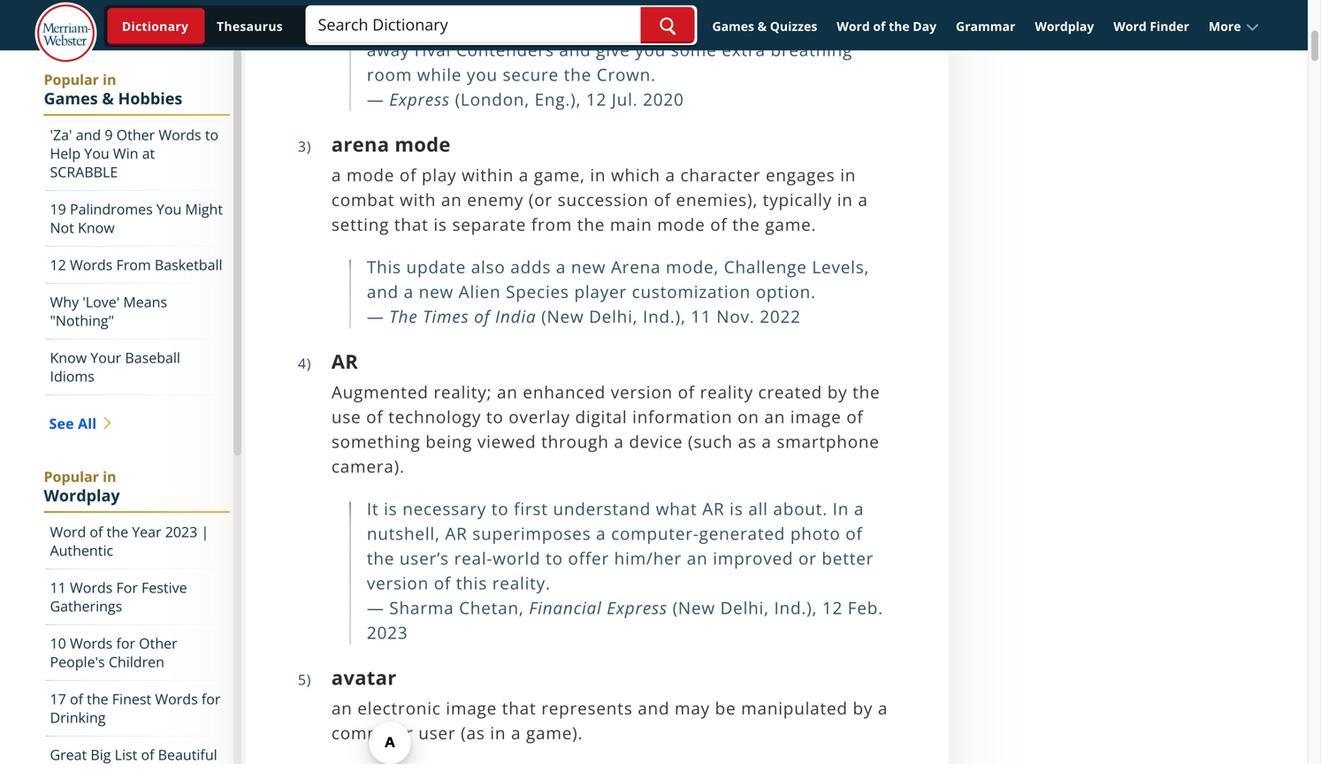 Task type: describe. For each thing, give the bounding box(es) containing it.
him/her
[[615, 547, 682, 570]]

merriam-webster logo link
[[35, 2, 97, 66]]

in inside popular in games & hobbies
[[103, 70, 116, 89]]

see
[[49, 414, 74, 433]]

by inside augmented reality; an enhanced version of reality created by the use of technology to overlay digital information on an image of something being viewed through a device (such as a smartphone camera).
[[828, 380, 848, 403]]

manipulated
[[742, 697, 848, 720]]

(or
[[529, 188, 553, 211]]

nutshell,
[[367, 522, 440, 545]]

world
[[493, 547, 541, 570]]

offer
[[568, 547, 610, 570]]

or
[[799, 547, 817, 570]]

superimposes
[[473, 522, 591, 545]]

levels,
[[813, 255, 870, 278]]

of down enemies),
[[711, 213, 728, 236]]

enemy
[[467, 188, 524, 211]]

this
[[367, 255, 402, 278]]

the inside 17 of the finest words for drinking
[[87, 690, 108, 709]]

games & quizzes
[[713, 18, 818, 35]]

customization
[[632, 280, 751, 303]]

games inside popular in games & hobbies
[[44, 88, 98, 109]]

succession
[[558, 188, 649, 211]]

17
[[50, 690, 66, 709]]

0 vertical spatial 12
[[586, 88, 607, 111]]

— inside it is necessary to first understand what ar is all about. in a nutshell, ar superimposes a computer-generated photo of the user's real-world to offer him/her an improved or better version of this reality. — sharma chetan, financial express
[[367, 596, 384, 619]]

10 words for other people's children
[[50, 634, 178, 672]]

image inside augmented reality; an enhanced version of reality created by the use of technology to overlay digital information on an image of something being viewed through a device (such as a smartphone camera).
[[791, 405, 842, 428]]

popular for games
[[44, 70, 99, 89]]

in inside popular in wordplay
[[103, 467, 116, 486]]

being
[[426, 430, 473, 453]]

scrabble
[[50, 162, 118, 181]]

17 of the finest words for drinking
[[50, 690, 221, 727]]

of up better
[[846, 522, 863, 545]]

you inside the 'za' and 9 other words to help you win at scrabble
[[84, 144, 109, 163]]

the down succession
[[578, 213, 605, 236]]

arena mode
[[332, 131, 451, 157]]

and inside "this update also adds a new arena mode, challenge levels, and a new alien species player customization option. — the times of india (new delhi, ind.), 11 nov. 2022"
[[367, 280, 399, 303]]

your
[[90, 348, 121, 367]]

setting
[[332, 213, 389, 236]]

play
[[422, 163, 457, 186]]

finder
[[1150, 18, 1190, 35]]

word for word of the day
[[837, 18, 870, 35]]

(new inside "this update also adds a new arena mode, challenge levels, and a new alien species player customization option. — the times of india (new delhi, ind.), 11 nov. 2022"
[[542, 305, 584, 328]]

people's
[[50, 652, 105, 672]]

words for for
[[70, 578, 113, 597]]

know your baseball idioms
[[50, 348, 180, 386]]

express inside it is necessary to first understand what ar is all about. in a nutshell, ar superimposes a computer-generated photo of the user's real-world to offer him/her an improved or better version of this reality. — sharma chetan, financial express
[[607, 596, 668, 619]]

word of the day
[[837, 18, 937, 35]]

games & quizzes link
[[705, 10, 826, 42]]

update
[[407, 255, 466, 278]]

Search search field
[[307, 7, 695, 43]]

alien
[[459, 280, 501, 303]]

typically
[[763, 188, 833, 211]]

use
[[332, 405, 361, 428]]

0 horizontal spatial express
[[390, 88, 450, 111]]

popular in games & hobbies
[[44, 70, 183, 109]]

quizzes
[[770, 18, 818, 35]]

11 inside 11 words for festive gatherings
[[50, 578, 66, 597]]

an inside avatar an electronic image that represents and may be manipulated by a computer user (as in a game).
[[332, 697, 353, 720]]

all
[[78, 414, 97, 433]]

0 horizontal spatial ar
[[332, 348, 358, 375]]

children
[[109, 652, 164, 672]]

(london,
[[455, 88, 530, 111]]

which
[[611, 163, 661, 186]]

of inside word of the day link
[[874, 18, 886, 35]]

word for word finder
[[1114, 18, 1147, 35]]

augmented
[[332, 380, 429, 403]]

computer
[[332, 721, 414, 744]]

search word image
[[660, 17, 676, 36]]

at
[[142, 144, 155, 163]]

11 inside "this update also adds a new arena mode, challenge levels, and a new alien species player customization option. — the times of india (new delhi, ind.), 11 nov. 2022"
[[691, 305, 712, 328]]

(as
[[461, 721, 485, 744]]

(new inside '(new delhi, ind.), 12 feb. 2023'
[[673, 596, 716, 619]]

'za' and 9 other words to help you win at scrabble link
[[46, 117, 230, 191]]

know inside 19 palindromes you might not know
[[78, 218, 115, 237]]

words for from
[[70, 255, 113, 274]]

idioms
[[50, 367, 95, 386]]

electronic
[[358, 697, 441, 720]]

in right the engages
[[841, 163, 857, 186]]

enemies),
[[676, 188, 758, 211]]

9
[[105, 125, 113, 144]]

an up overlay
[[497, 380, 518, 403]]

0 vertical spatial games
[[713, 18, 755, 35]]

jul.
[[612, 88, 638, 111]]

2023 inside '(new delhi, ind.), 12 feb. 2023'
[[367, 621, 408, 644]]

species
[[506, 280, 570, 303]]

from
[[532, 213, 573, 236]]

avatar
[[332, 664, 397, 691]]

hobbies
[[118, 88, 183, 109]]

in up succession
[[590, 163, 606, 186]]

photo
[[791, 522, 841, 545]]

on
[[738, 405, 760, 428]]

of up smartphone
[[847, 405, 864, 428]]

why 'love' means "nothing" link
[[46, 284, 230, 340]]

understand
[[553, 497, 651, 520]]

mode for a
[[347, 163, 395, 186]]

word of the year 2023 | authentic
[[50, 522, 209, 560]]

word for word of the year 2023 | authentic
[[50, 522, 86, 541]]

in right typically
[[838, 188, 853, 211]]

year
[[132, 522, 162, 541]]

might
[[185, 200, 223, 219]]

to down superimposes at the bottom left
[[546, 547, 563, 570]]

12 inside 'link'
[[50, 255, 66, 274]]

other for for
[[139, 634, 178, 653]]

in
[[833, 497, 849, 520]]

you inside 19 palindromes you might not know
[[156, 200, 182, 219]]

that inside avatar an electronic image that represents and may be manipulated by a computer user (as in a game).
[[502, 697, 537, 720]]

mode for arena
[[395, 131, 451, 157]]

1 — from the top
[[367, 88, 384, 111]]

'love'
[[83, 292, 120, 311]]

words inside the 'za' and 9 other words to help you win at scrabble
[[159, 125, 201, 144]]

drinking
[[50, 708, 106, 727]]

about.
[[774, 497, 828, 520]]

that inside a mode of play within a game, in which a character engages in combat with an enemy (or succession of enemies), typically in a setting that is separate from the main mode of the game.
[[394, 213, 429, 236]]

be
[[715, 697, 737, 720]]

created
[[759, 380, 823, 403]]

as
[[738, 430, 757, 453]]

more button
[[1201, 10, 1268, 42]]

of inside "this update also adds a new arena mode, challenge levels, and a new alien species player customization option. — the times of india (new delhi, ind.), 11 nov. 2022"
[[474, 305, 490, 328]]

1 vertical spatial wordplay
[[44, 485, 120, 507]]

other for 9
[[116, 125, 155, 144]]

necessary
[[403, 497, 487, 520]]

the down enemies),
[[733, 213, 761, 236]]



Task type: locate. For each thing, give the bounding box(es) containing it.
popular
[[44, 70, 99, 89], [44, 467, 99, 486]]

1 horizontal spatial ar
[[445, 522, 468, 545]]

0 vertical spatial mode
[[395, 131, 451, 157]]

information
[[633, 405, 733, 428]]

1 vertical spatial and
[[367, 280, 399, 303]]

overlay
[[509, 405, 570, 428]]

see all
[[49, 414, 97, 433]]

know
[[78, 218, 115, 237], [50, 348, 87, 367]]

wordplay right grammar link
[[1035, 18, 1095, 35]]

of down which
[[654, 188, 671, 211]]

the inside it is necessary to first understand what ar is all about. in a nutshell, ar superimposes a computer-generated photo of the user's real-world to offer him/her an improved or better version of this reality. — sharma chetan, financial express
[[367, 547, 395, 570]]

reality
[[700, 380, 754, 403]]

0 vertical spatial —
[[367, 88, 384, 111]]

option.
[[756, 280, 816, 303]]

real-
[[454, 547, 493, 570]]

0 vertical spatial image
[[791, 405, 842, 428]]

(new down him/her
[[673, 596, 716, 619]]

version up digital
[[611, 380, 673, 403]]

you left win
[[84, 144, 109, 163]]

device
[[629, 430, 683, 453]]

why 'love' means "nothing"
[[50, 292, 167, 330]]

0 vertical spatial for
[[116, 634, 135, 653]]

words inside 17 of the finest words for drinking
[[155, 690, 198, 709]]

it is necessary to first understand what ar is all about. in a nutshell, ar superimposes a computer-generated photo of the user's real-world to offer him/her an improved or better version of this reality. — sharma chetan, financial express
[[367, 497, 874, 619]]

version
[[611, 380, 673, 403], [367, 572, 429, 595]]

1 vertical spatial ar
[[703, 497, 725, 520]]

words right finest on the bottom left of page
[[155, 690, 198, 709]]

11 down authentic
[[50, 578, 66, 597]]

image up (as
[[446, 697, 497, 720]]

1 horizontal spatial delhi,
[[721, 596, 770, 619]]

popular down see all at left
[[44, 467, 99, 486]]

mode up "combat"
[[347, 163, 395, 186]]

& inside popular in games & hobbies
[[102, 88, 114, 109]]

of down popular in wordplay
[[90, 522, 103, 541]]

computer-
[[611, 522, 700, 545]]

1 vertical spatial popular
[[44, 467, 99, 486]]

player
[[575, 280, 627, 303]]

— express (london, eng.), 12 jul. 2020
[[367, 88, 684, 111]]

to inside augmented reality; an enhanced version of reality created by the use of technology to overlay digital information on an image of something being viewed through a device (such as a smartphone camera).
[[486, 405, 504, 428]]

word left finder
[[1114, 18, 1147, 35]]

0 vertical spatial ind.),
[[643, 305, 686, 328]]

festive
[[142, 578, 187, 597]]

2 horizontal spatial word
[[1114, 18, 1147, 35]]

reality;
[[434, 380, 492, 403]]

delhi, down "improved"
[[721, 596, 770, 619]]

0 horizontal spatial image
[[446, 697, 497, 720]]

(new down species
[[542, 305, 584, 328]]

1 horizontal spatial by
[[853, 697, 873, 720]]

0 vertical spatial (new
[[542, 305, 584, 328]]

avatar an electronic image that represents and may be manipulated by a computer user (as in a game).
[[332, 664, 888, 744]]

1 vertical spatial by
[[853, 697, 873, 720]]

1 vertical spatial (new
[[673, 596, 716, 619]]

1 vertical spatial delhi,
[[721, 596, 770, 619]]

0 vertical spatial other
[[116, 125, 155, 144]]

0 horizontal spatial and
[[76, 125, 101, 144]]

1 vertical spatial —
[[367, 305, 384, 328]]

word of the year 2023 | authentic link
[[46, 514, 230, 570]]

0 horizontal spatial (new
[[542, 305, 584, 328]]

0 vertical spatial ar
[[332, 348, 358, 375]]

in inside avatar an electronic image that represents and may be manipulated by a computer user (as in a game).
[[490, 721, 506, 744]]

0 horizontal spatial games
[[44, 88, 98, 109]]

— left the
[[367, 305, 384, 328]]

by right manipulated
[[853, 697, 873, 720]]

1 vertical spatial other
[[139, 634, 178, 653]]

1 vertical spatial 11
[[50, 578, 66, 597]]

1 horizontal spatial ind.),
[[775, 596, 818, 619]]

wordplay link
[[1027, 10, 1103, 42]]

1 horizontal spatial version
[[611, 380, 673, 403]]

to up viewed
[[486, 405, 504, 428]]

an right on
[[765, 405, 786, 428]]

generated
[[700, 522, 786, 545]]

popular down merriam webster - established 1828 image
[[44, 70, 99, 89]]

0 vertical spatial &
[[758, 18, 767, 35]]

0 horizontal spatial you
[[84, 144, 109, 163]]

this
[[456, 572, 488, 595]]

1 popular from the top
[[44, 70, 99, 89]]

gatherings
[[50, 597, 122, 616]]

of left this on the bottom left of page
[[434, 572, 451, 595]]

is right it
[[384, 497, 398, 520]]

the up smartphone
[[853, 380, 881, 403]]

know right the not
[[78, 218, 115, 237]]

(new delhi, ind.), 12 feb. 2023
[[367, 596, 884, 644]]

0 horizontal spatial version
[[367, 572, 429, 595]]

word finder link
[[1106, 10, 1198, 42]]

ind.), inside '(new delhi, ind.), 12 feb. 2023'
[[775, 596, 818, 619]]

0 vertical spatial you
[[84, 144, 109, 163]]

word down popular in wordplay
[[50, 522, 86, 541]]

by inside avatar an electronic image that represents and may be manipulated by a computer user (as in a game).
[[853, 697, 873, 720]]

in
[[103, 70, 116, 89], [590, 163, 606, 186], [841, 163, 857, 186], [838, 188, 853, 211], [103, 467, 116, 486], [490, 721, 506, 744]]

in left the hobbies
[[103, 70, 116, 89]]

merriam webster - established 1828 image
[[35, 2, 97, 66]]

1 vertical spatial image
[[446, 697, 497, 720]]

with
[[400, 188, 436, 211]]

0 vertical spatial that
[[394, 213, 429, 236]]

game.
[[766, 213, 817, 236]]

0 vertical spatial version
[[611, 380, 673, 403]]

is inside a mode of play within a game, in which a character engages in combat with an enemy (or succession of enemies), typically in a setting that is separate from the main mode of the game.
[[434, 213, 447, 236]]

the left day
[[889, 18, 910, 35]]

1 horizontal spatial express
[[607, 596, 668, 619]]

all
[[749, 497, 769, 520]]

and inside the 'za' and 9 other words to help you win at scrabble
[[76, 125, 101, 144]]

finest
[[112, 690, 151, 709]]

'za'
[[50, 125, 72, 144]]

0 horizontal spatial for
[[116, 634, 135, 653]]

of
[[874, 18, 886, 35], [400, 163, 417, 186], [654, 188, 671, 211], [711, 213, 728, 236], [474, 305, 490, 328], [678, 380, 695, 403], [366, 405, 384, 428], [847, 405, 864, 428], [846, 522, 863, 545], [90, 522, 103, 541], [434, 572, 451, 595], [70, 690, 83, 709]]

1 horizontal spatial 11
[[691, 305, 712, 328]]

popular inside popular in wordplay
[[44, 467, 99, 486]]

nov.
[[717, 305, 755, 328]]

of inside 17 of the finest words for drinking
[[70, 690, 83, 709]]

1 vertical spatial 2023
[[367, 621, 408, 644]]

1 vertical spatial express
[[607, 596, 668, 619]]

know your baseball idioms link
[[46, 340, 230, 395]]

3 — from the top
[[367, 596, 384, 619]]

0 vertical spatial by
[[828, 380, 848, 403]]

reality.
[[493, 572, 551, 595]]

words right 10
[[70, 634, 113, 653]]

other down 11 words for festive gatherings link
[[139, 634, 178, 653]]

2 horizontal spatial is
[[730, 497, 744, 520]]

1 horizontal spatial wordplay
[[1035, 18, 1095, 35]]

for
[[116, 578, 138, 597]]

other right 9
[[116, 125, 155, 144]]

and left may
[[638, 697, 670, 720]]

version inside augmented reality; an enhanced version of reality created by the use of technology to overlay digital information on an image of something being viewed through a device (such as a smartphone camera).
[[611, 380, 673, 403]]

1 horizontal spatial 12
[[586, 88, 607, 111]]

2 horizontal spatial 12
[[823, 596, 843, 619]]

challenge
[[724, 255, 807, 278]]

2 popular from the top
[[44, 467, 99, 486]]

in down see all link
[[103, 467, 116, 486]]

engages
[[766, 163, 836, 186]]

the inside word of the year 2023 | authentic
[[107, 522, 128, 541]]

1 vertical spatial ind.),
[[775, 596, 818, 619]]

words for for
[[70, 634, 113, 653]]

1 vertical spatial know
[[50, 348, 87, 367]]

the inside augmented reality; an enhanced version of reality created by the use of technology to overlay digital information on an image of something being viewed through a device (such as a smartphone camera).
[[853, 380, 881, 403]]

combat
[[332, 188, 395, 211]]

that up game).
[[502, 697, 537, 720]]

of up 'information' on the bottom of the page
[[678, 380, 695, 403]]

12 words from basketball link
[[46, 247, 230, 284]]

and
[[76, 125, 101, 144], [367, 280, 399, 303], [638, 697, 670, 720]]

india
[[495, 305, 536, 328]]

1 horizontal spatial games
[[713, 18, 755, 35]]

help
[[50, 144, 81, 163]]

0 horizontal spatial is
[[384, 497, 398, 520]]

and inside avatar an electronic image that represents and may be manipulated by a computer user (as in a game).
[[638, 697, 670, 720]]

words right at at the top of page
[[159, 125, 201, 144]]

— left sharma on the bottom left of the page
[[367, 596, 384, 619]]

2 vertical spatial 12
[[823, 596, 843, 619]]

an down computer-
[[687, 547, 708, 570]]

why
[[50, 292, 79, 311]]

games left the quizzes
[[713, 18, 755, 35]]

words left for
[[70, 578, 113, 597]]

you left the might
[[156, 200, 182, 219]]

2 vertical spatial —
[[367, 596, 384, 619]]

of up with
[[400, 163, 417, 186]]

wordplay inside 'link'
[[1035, 18, 1095, 35]]

0 vertical spatial and
[[76, 125, 101, 144]]

0 horizontal spatial that
[[394, 213, 429, 236]]

the left finest on the bottom left of page
[[87, 690, 108, 709]]

2023 left |
[[165, 522, 198, 541]]

smartphone
[[777, 430, 880, 453]]

for inside 17 of the finest words for drinking
[[202, 690, 221, 709]]

2 vertical spatial ar
[[445, 522, 468, 545]]

mode up play
[[395, 131, 451, 157]]

version up sharma on the bottom left of the page
[[367, 572, 429, 595]]

an inside it is necessary to first understand what ar is all about. in a nutshell, ar superimposes a computer-generated photo of the user's real-world to offer him/her an improved or better version of this reality. — sharma chetan, financial express
[[687, 547, 708, 570]]

the left year
[[107, 522, 128, 541]]

0 vertical spatial 2023
[[165, 522, 198, 541]]

an down avatar
[[332, 697, 353, 720]]

grammar link
[[948, 10, 1024, 42]]

this update also adds a new arena mode, challenge levels, and a new alien species player customization option. — the times of india (new delhi, ind.), 11 nov. 2022
[[367, 255, 870, 328]]

ar down the necessary
[[445, 522, 468, 545]]

ind.), inside "this update also adds a new arena mode, challenge levels, and a new alien species player customization option. — the times of india (new delhi, ind.), 11 nov. 2022"
[[643, 305, 686, 328]]

1 vertical spatial mode
[[347, 163, 395, 186]]

financial
[[529, 596, 602, 619]]

— up the "arena"
[[367, 88, 384, 111]]

times
[[423, 305, 469, 328]]

1 horizontal spatial (new
[[673, 596, 716, 619]]

1 horizontal spatial is
[[434, 213, 447, 236]]

enhanced
[[523, 380, 606, 403]]

popular in wordplay
[[44, 467, 120, 507]]

word right the quizzes
[[837, 18, 870, 35]]

to left first
[[492, 497, 509, 520]]

& left the quizzes
[[758, 18, 767, 35]]

a
[[332, 163, 342, 186], [519, 163, 529, 186], [666, 163, 676, 186], [859, 188, 869, 211], [556, 255, 566, 278], [404, 280, 414, 303], [614, 430, 624, 453], [762, 430, 772, 453], [854, 497, 865, 520], [596, 522, 606, 545], [878, 697, 888, 720], [511, 721, 521, 744]]

by right created
[[828, 380, 848, 403]]

1 horizontal spatial &
[[758, 18, 767, 35]]

chetan,
[[459, 596, 524, 619]]

2 horizontal spatial and
[[638, 697, 670, 720]]

an down play
[[441, 188, 462, 211]]

0 horizontal spatial delhi,
[[589, 305, 638, 328]]

version inside it is necessary to first understand what ar is all about. in a nutshell, ar superimposes a computer-generated photo of the user's real-world to offer him/her an improved or better version of this reality. — sharma chetan, financial express
[[367, 572, 429, 595]]

19 palindromes you might not know
[[50, 200, 223, 237]]

1 horizontal spatial image
[[791, 405, 842, 428]]

delhi, inside '(new delhi, ind.), 12 feb. 2023'
[[721, 596, 770, 619]]

image up smartphone
[[791, 405, 842, 428]]

that down with
[[394, 213, 429, 236]]

user's
[[400, 547, 449, 570]]

12 left jul.
[[586, 88, 607, 111]]

and down this
[[367, 280, 399, 303]]

1 horizontal spatial for
[[202, 690, 221, 709]]

of inside word of the year 2023 | authentic
[[90, 522, 103, 541]]

separate
[[452, 213, 527, 236]]

express up arena mode
[[390, 88, 450, 111]]

express down him/her
[[607, 596, 668, 619]]

words
[[159, 125, 201, 144], [70, 255, 113, 274], [70, 578, 113, 597], [70, 634, 113, 653], [155, 690, 198, 709]]

to right at at the top of page
[[205, 125, 219, 144]]

words inside 'link'
[[70, 255, 113, 274]]

1 horizontal spatial you
[[156, 200, 182, 219]]

words up ''love''
[[70, 255, 113, 274]]

0 horizontal spatial ind.),
[[643, 305, 686, 328]]

means
[[123, 292, 167, 311]]

represents
[[542, 697, 633, 720]]

0 horizontal spatial wordplay
[[44, 485, 120, 507]]

1 horizontal spatial word
[[837, 18, 870, 35]]

an inside a mode of play within a game, in which a character engages in combat with an enemy (or succession of enemies), typically in a setting that is separate from the main mode of the game.
[[441, 188, 462, 211]]

other inside 10 words for other people's children
[[139, 634, 178, 653]]

toggle search dictionary/thesaurus image
[[108, 8, 205, 45]]

palindromes
[[70, 200, 153, 219]]

for right finest on the bottom left of page
[[202, 690, 221, 709]]

1 vertical spatial that
[[502, 697, 537, 720]]

1 vertical spatial you
[[156, 200, 182, 219]]

word
[[837, 18, 870, 35], [1114, 18, 1147, 35], [50, 522, 86, 541]]

2020
[[643, 88, 684, 111]]

1 horizontal spatial and
[[367, 280, 399, 303]]

of down alien
[[474, 305, 490, 328]]

2022
[[760, 305, 801, 328]]

2023 inside word of the year 2023 | authentic
[[165, 522, 198, 541]]

12 inside '(new delhi, ind.), 12 feb. 2023'
[[823, 596, 843, 619]]

2 — from the top
[[367, 305, 384, 328]]

ar right what
[[703, 497, 725, 520]]

wordplay up authentic
[[44, 485, 120, 507]]

0 horizontal spatial word
[[50, 522, 86, 541]]

mode down enemies),
[[658, 213, 706, 236]]

0 horizontal spatial 11
[[50, 578, 66, 597]]

a mode of play within a game, in which a character engages in combat with an enemy (or succession of enemies), typically in a setting that is separate from the main mode of the game.
[[332, 163, 869, 236]]

words inside 10 words for other people's children
[[70, 634, 113, 653]]

2023 down sharma on the bottom left of the page
[[367, 621, 408, 644]]

see all link
[[44, 404, 230, 443]]

1 vertical spatial for
[[202, 690, 221, 709]]

1 vertical spatial &
[[102, 88, 114, 109]]

ind.), down 'or'
[[775, 596, 818, 619]]

and left 9
[[76, 125, 101, 144]]

& up 9
[[102, 88, 114, 109]]

0 vertical spatial express
[[390, 88, 450, 111]]

1 vertical spatial 12
[[50, 255, 66, 274]]

2 vertical spatial mode
[[658, 213, 706, 236]]

for inside 10 words for other people's children
[[116, 634, 135, 653]]

popular inside popular in games & hobbies
[[44, 70, 99, 89]]

0 horizontal spatial 12
[[50, 255, 66, 274]]

image inside avatar an electronic image that represents and may be manipulated by a computer user (as in a game).
[[446, 697, 497, 720]]

1 vertical spatial games
[[44, 88, 98, 109]]

of left day
[[874, 18, 886, 35]]

games up 'za'
[[44, 88, 98, 109]]

games
[[713, 18, 755, 35], [44, 88, 98, 109]]

word of the day link
[[829, 10, 945, 42]]

10 words for other people's children link
[[46, 625, 230, 681]]

day
[[913, 18, 937, 35]]

is left all
[[730, 497, 744, 520]]

(such
[[688, 430, 733, 453]]

know inside know your baseball idioms
[[50, 348, 87, 367]]

to inside the 'za' and 9 other words to help you win at scrabble
[[205, 125, 219, 144]]

1 horizontal spatial 2023
[[367, 621, 408, 644]]

2 vertical spatial and
[[638, 697, 670, 720]]

of right 17
[[70, 690, 83, 709]]

the down nutshell,
[[367, 547, 395, 570]]

2 horizontal spatial ar
[[703, 497, 725, 520]]

words inside 11 words for festive gatherings
[[70, 578, 113, 597]]

for down 11 words for festive gatherings at the bottom
[[116, 634, 135, 653]]

0 vertical spatial 11
[[691, 305, 712, 328]]

baseball
[[125, 348, 180, 367]]

0 horizontal spatial 2023
[[165, 522, 198, 541]]

1 vertical spatial version
[[367, 572, 429, 595]]

in right (as
[[490, 721, 506, 744]]

11 down customization
[[691, 305, 712, 328]]

delhi, inside "this update also adds a new arena mode, challenge levels, and a new alien species player customization option. — the times of india (new delhi, ind.), 11 nov. 2022"
[[589, 305, 638, 328]]

popular for wordplay
[[44, 467, 99, 486]]

'za' and 9 other words to help you win at scrabble
[[50, 125, 219, 181]]

0 horizontal spatial by
[[828, 380, 848, 403]]

to
[[205, 125, 219, 144], [486, 405, 504, 428], [492, 497, 509, 520], [546, 547, 563, 570]]

"nothing"
[[50, 311, 114, 330]]

12 down the not
[[50, 255, 66, 274]]

know left your at the left top
[[50, 348, 87, 367]]

|
[[201, 522, 209, 541]]

other inside the 'za' and 9 other words to help you win at scrabble
[[116, 125, 155, 144]]

word inside word of the year 2023 | authentic
[[50, 522, 86, 541]]

0 vertical spatial wordplay
[[1035, 18, 1095, 35]]

0 vertical spatial delhi,
[[589, 305, 638, 328]]

0 vertical spatial popular
[[44, 70, 99, 89]]

ar up augmented
[[332, 348, 358, 375]]

1 horizontal spatial that
[[502, 697, 537, 720]]

12 left feb.
[[823, 596, 843, 619]]

0 vertical spatial know
[[78, 218, 115, 237]]

delhi,
[[589, 305, 638, 328], [721, 596, 770, 619]]

delhi, down player on the top left of page
[[589, 305, 638, 328]]

ind.), down customization
[[643, 305, 686, 328]]

something
[[332, 430, 421, 453]]

0 horizontal spatial &
[[102, 88, 114, 109]]

is down with
[[434, 213, 447, 236]]

ind.),
[[643, 305, 686, 328], [775, 596, 818, 619]]

— inside "this update also adds a new arena mode, challenge levels, and a new alien species player customization option. — the times of india (new delhi, ind.), 11 nov. 2022"
[[367, 305, 384, 328]]

of up something
[[366, 405, 384, 428]]



Task type: vqa. For each thing, say whether or not it's contained in the screenshot.
but
no



